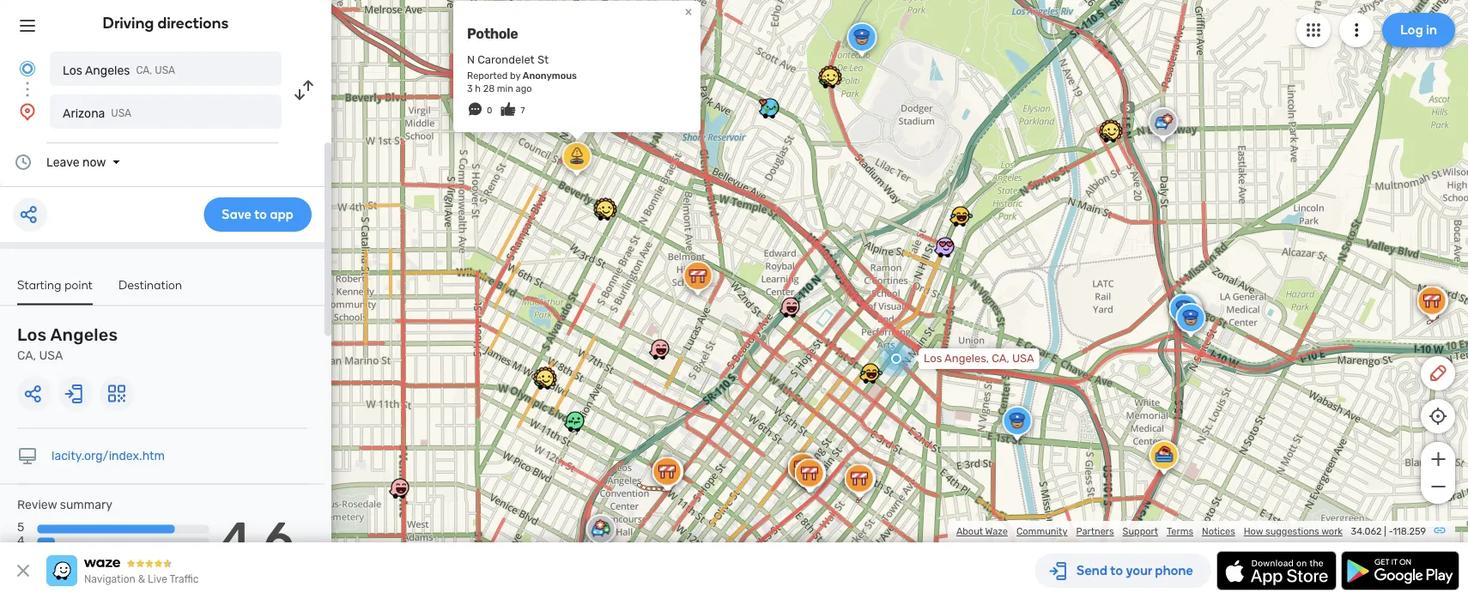 Task type: describe. For each thing, give the bounding box(es) containing it.
anonymous
[[523, 70, 577, 81]]

leave
[[46, 155, 79, 169]]

h
[[475, 82, 481, 94]]

destination
[[119, 277, 182, 292]]

starting point
[[17, 277, 93, 292]]

lacity.org/index.htm link
[[52, 449, 165, 463]]

pencil image
[[1428, 363, 1449, 384]]

zoom out image
[[1428, 477, 1449, 497]]

driving directions
[[103, 14, 229, 32]]

ago
[[516, 82, 532, 94]]

0 vertical spatial los
[[63, 63, 82, 77]]

by
[[510, 70, 521, 81]]

2 horizontal spatial ca,
[[992, 352, 1010, 365]]

reported
[[467, 70, 508, 81]]

usa inside arizona usa
[[111, 107, 132, 119]]

1 vertical spatial los angeles ca, usa
[[17, 325, 118, 363]]

suggestions
[[1266, 526, 1320, 538]]

starting point button
[[17, 277, 93, 305]]

2 horizontal spatial los
[[924, 352, 942, 365]]

&
[[138, 574, 145, 586]]

0 vertical spatial los angeles ca, usa
[[63, 63, 175, 77]]

angeles,
[[945, 352, 989, 365]]

×
[[685, 3, 693, 20]]

work
[[1322, 526, 1343, 538]]

partners
[[1077, 526, 1114, 538]]

current location image
[[17, 58, 38, 79]]

how
[[1244, 526, 1264, 538]]

waze
[[986, 526, 1008, 538]]

support link
[[1123, 526, 1159, 538]]

computer image
[[17, 446, 38, 467]]

community
[[1017, 526, 1068, 538]]

4.6
[[220, 511, 294, 568]]

5 4
[[17, 521, 25, 549]]

navigation & live traffic
[[84, 574, 199, 586]]

|
[[1385, 526, 1387, 538]]

traffic
[[170, 574, 199, 586]]

terms
[[1167, 526, 1194, 538]]

28
[[483, 82, 495, 94]]

review summary
[[17, 498, 113, 512]]

terms link
[[1167, 526, 1194, 538]]

location image
[[17, 101, 38, 122]]

-
[[1389, 526, 1393, 538]]

x image
[[13, 561, 33, 581]]

usa right angeles,
[[1013, 352, 1035, 365]]

lacity.org/index.htm
[[52, 449, 165, 463]]

notices
[[1202, 526, 1236, 538]]

los inside los angeles ca, usa
[[17, 325, 47, 345]]

angeles inside los angeles ca, usa
[[50, 325, 118, 345]]



Task type: vqa. For each thing, say whether or not it's contained in the screenshot.
Angeles
yes



Task type: locate. For each thing, give the bounding box(es) containing it.
min
[[497, 82, 514, 94]]

arizona usa
[[63, 106, 132, 120]]

navigation
[[84, 574, 136, 586]]

support
[[1123, 526, 1159, 538]]

community link
[[1017, 526, 1068, 538]]

angeles up arizona usa on the left top of page
[[85, 63, 130, 77]]

pothole
[[467, 25, 518, 41]]

ca,
[[136, 64, 152, 76], [17, 349, 36, 363], [992, 352, 1010, 365]]

ca, down driving
[[136, 64, 152, 76]]

review
[[17, 498, 57, 512]]

ca, right angeles,
[[992, 352, 1010, 365]]

leave now
[[46, 155, 106, 169]]

angeles
[[85, 63, 130, 77], [50, 325, 118, 345]]

4
[[17, 534, 25, 549]]

34.062
[[1351, 526, 1382, 538]]

partners link
[[1077, 526, 1114, 538]]

3
[[467, 82, 473, 94]]

carondelet
[[478, 53, 535, 66]]

los left angeles,
[[924, 352, 942, 365]]

n
[[467, 53, 475, 66]]

los
[[63, 63, 82, 77], [17, 325, 47, 345], [924, 352, 942, 365]]

0 horizontal spatial los
[[17, 325, 47, 345]]

1 horizontal spatial los
[[63, 63, 82, 77]]

usa down the starting point button
[[39, 349, 63, 363]]

los angeles ca, usa
[[63, 63, 175, 77], [17, 325, 118, 363]]

usa right arizona
[[111, 107, 132, 119]]

0 vertical spatial angeles
[[85, 63, 130, 77]]

usa
[[155, 64, 175, 76], [111, 107, 132, 119], [39, 349, 63, 363], [1013, 352, 1035, 365]]

about waze link
[[957, 526, 1008, 538]]

angeles down point
[[50, 325, 118, 345]]

2 vertical spatial los
[[924, 352, 942, 365]]

1 horizontal spatial ca,
[[136, 64, 152, 76]]

los angeles ca, usa down the starting point button
[[17, 325, 118, 363]]

how suggestions work link
[[1244, 526, 1343, 538]]

0 horizontal spatial ca,
[[17, 349, 36, 363]]

st
[[538, 53, 549, 66]]

notices link
[[1202, 526, 1236, 538]]

5
[[17, 521, 24, 535]]

point
[[65, 277, 93, 292]]

about waze community partners support terms notices how suggestions work 34.062 | -118.259
[[957, 526, 1427, 538]]

about
[[957, 526, 983, 538]]

zoom in image
[[1428, 449, 1449, 470]]

ca, down the starting point button
[[17, 349, 36, 363]]

now
[[82, 155, 106, 169]]

n carondelet st reported by anonymous 3 h 28 min ago
[[467, 53, 577, 94]]

destination button
[[119, 277, 182, 304]]

1 vertical spatial los
[[17, 325, 47, 345]]

live
[[148, 574, 167, 586]]

arizona
[[63, 106, 105, 120]]

driving
[[103, 14, 154, 32]]

summary
[[60, 498, 113, 512]]

0
[[487, 105, 492, 116]]

los angeles ca, usa down driving
[[63, 63, 175, 77]]

1 vertical spatial angeles
[[50, 325, 118, 345]]

× link
[[681, 3, 697, 20]]

los up arizona
[[63, 63, 82, 77]]

118.259
[[1393, 526, 1427, 538]]

link image
[[1433, 524, 1447, 538]]

los down the starting point button
[[17, 325, 47, 345]]

clock image
[[13, 152, 33, 173]]

directions
[[158, 14, 229, 32]]

7
[[521, 105, 525, 116]]

starting
[[17, 277, 61, 292]]

los angeles, ca, usa
[[924, 352, 1035, 365]]

usa down "driving directions"
[[155, 64, 175, 76]]



